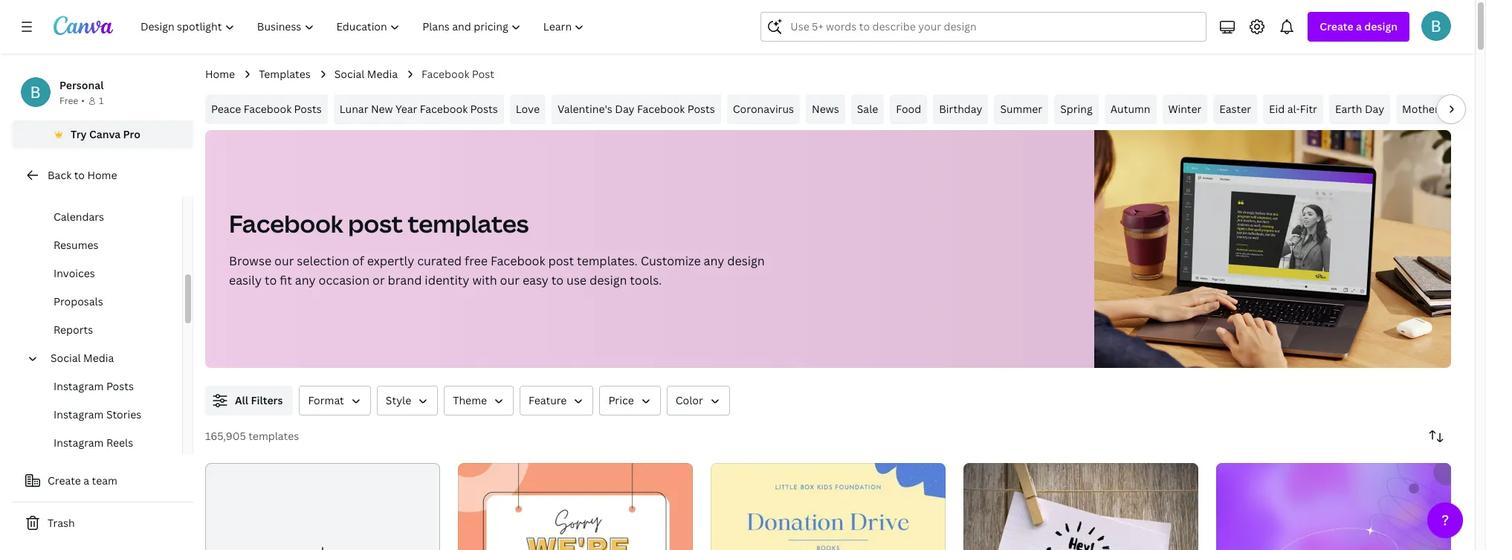 Task type: describe. For each thing, give the bounding box(es) containing it.
identity
[[425, 272, 470, 289]]

valentine's day facebook posts
[[558, 102, 715, 116]]

new
[[371, 102, 393, 116]]

try canva pro button
[[12, 121, 193, 149]]

mother's day link
[[1397, 94, 1476, 124]]

valentine's
[[558, 102, 613, 116]]

instagram for instagram stories
[[54, 408, 104, 422]]

valentine's day facebook posts link
[[552, 94, 721, 124]]

1 horizontal spatial any
[[704, 253, 725, 269]]

back to home
[[48, 168, 117, 182]]

sale link
[[852, 94, 885, 124]]

personal
[[60, 78, 104, 92]]

peace
[[211, 102, 241, 116]]

2 horizontal spatial to
[[552, 272, 564, 289]]

posts inside the instagram posts 'link'
[[106, 379, 134, 393]]

all filters
[[235, 393, 283, 408]]

theme
[[453, 393, 487, 408]]

165,905
[[205, 429, 246, 443]]

create a design button
[[1309, 12, 1410, 42]]

social media for top social media link
[[334, 67, 398, 81]]

create a design
[[1321, 19, 1398, 33]]

color
[[676, 393, 703, 408]]

free
[[60, 94, 78, 107]]

day for earth
[[1366, 102, 1385, 116]]

social media for social media link to the bottom
[[51, 351, 114, 365]]

browse
[[229, 253, 272, 269]]

summer
[[1001, 102, 1043, 116]]

facebook inside browse our selection of expertly curated free facebook post templates. customize any design easily to fit any occasion or brand identity with our easy to use design tools.
[[491, 253, 546, 269]]

easily
[[229, 272, 262, 289]]

reports link
[[24, 316, 182, 344]]

news
[[812, 102, 840, 116]]

back
[[48, 168, 72, 182]]

use
[[567, 272, 587, 289]]

food
[[897, 102, 922, 116]]

1
[[99, 94, 104, 107]]

all filters button
[[205, 386, 293, 416]]

feature button
[[520, 386, 594, 416]]

fit
[[280, 272, 292, 289]]

calendars link
[[24, 203, 182, 231]]

brad klo image
[[1422, 11, 1452, 41]]

instagram posts link
[[24, 373, 182, 401]]

pro
[[123, 127, 141, 141]]

create for create a team
[[48, 474, 81, 488]]

free •
[[60, 94, 85, 107]]

filters
[[251, 393, 283, 408]]

price button
[[600, 386, 661, 416]]

selection
[[297, 253, 349, 269]]

reels
[[106, 436, 133, 450]]

media for social media link to the bottom
[[83, 351, 114, 365]]

calendars
[[54, 210, 104, 224]]

instagram reels
[[54, 436, 133, 450]]

modern we're closed announcement free facebook post image
[[458, 464, 693, 550]]

templates.
[[577, 253, 638, 269]]

reports
[[54, 323, 93, 337]]

proposals link
[[24, 288, 182, 316]]

peace facebook posts link
[[205, 94, 328, 124]]

letterheads link
[[24, 175, 182, 203]]

or
[[373, 272, 385, 289]]

free
[[465, 253, 488, 269]]

1 horizontal spatial to
[[265, 272, 277, 289]]

customize
[[641, 253, 701, 269]]

a for team
[[84, 474, 89, 488]]

1 horizontal spatial our
[[500, 272, 520, 289]]

coronavirus link
[[727, 94, 800, 124]]

autumn link
[[1105, 94, 1157, 124]]

of
[[352, 253, 364, 269]]

style button
[[377, 386, 438, 416]]

a for design
[[1357, 19, 1363, 33]]

easy
[[523, 272, 549, 289]]

sale
[[857, 102, 879, 116]]

facebook post
[[422, 67, 495, 81]]

spring link
[[1055, 94, 1099, 124]]

create a team
[[48, 474, 117, 488]]

canva
[[89, 127, 121, 141]]

easter
[[1220, 102, 1252, 116]]

try canva pro
[[71, 127, 141, 141]]

al-
[[1288, 102, 1301, 116]]

posts inside lunar new year facebook posts link
[[471, 102, 498, 116]]

birthday link
[[934, 94, 989, 124]]

eid al-fitr link
[[1264, 94, 1324, 124]]

instagram reels link
[[24, 429, 182, 457]]

templates link
[[259, 66, 311, 83]]

0 vertical spatial social media link
[[334, 66, 398, 83]]

lunar new year facebook posts
[[340, 102, 498, 116]]

1 vertical spatial home
[[87, 168, 117, 182]]

1 vertical spatial social media link
[[45, 344, 173, 373]]

food link
[[891, 94, 928, 124]]

Sort by button
[[1422, 422, 1452, 452]]



Task type: locate. For each thing, give the bounding box(es) containing it.
1 horizontal spatial social
[[334, 67, 365, 81]]

0 horizontal spatial media
[[83, 351, 114, 365]]

spring
[[1061, 102, 1093, 116]]

home link
[[205, 66, 235, 83]]

templates down filters
[[249, 429, 299, 443]]

day for mother's
[[1451, 102, 1470, 116]]

social for top social media link
[[334, 67, 365, 81]]

year
[[396, 102, 418, 116]]

create
[[1321, 19, 1354, 33], [48, 474, 81, 488]]

instagram for instagram posts
[[54, 379, 104, 393]]

create a team button
[[12, 466, 193, 496]]

back to home link
[[12, 161, 193, 190]]

winter link
[[1163, 94, 1208, 124]]

invoices link
[[24, 260, 182, 288]]

media up new on the left top
[[367, 67, 398, 81]]

instagram inside "link"
[[54, 436, 104, 450]]

news link
[[806, 94, 846, 124]]

create for create a design
[[1321, 19, 1354, 33]]

earth
[[1336, 102, 1363, 116]]

post up expertly at the top
[[348, 208, 403, 240]]

posts left coronavirus
[[688, 102, 715, 116]]

social media link up lunar
[[334, 66, 398, 83]]

3 day from the left
[[1451, 102, 1470, 116]]

trash
[[48, 516, 75, 530]]

0 horizontal spatial day
[[615, 102, 635, 116]]

0 vertical spatial instagram
[[54, 379, 104, 393]]

day right the "earth" on the top right of the page
[[1366, 102, 1385, 116]]

1 vertical spatial create
[[48, 474, 81, 488]]

1 horizontal spatial post
[[549, 253, 574, 269]]

mother's
[[1403, 102, 1448, 116]]

posts down templates link
[[294, 102, 322, 116]]

0 vertical spatial our
[[274, 253, 294, 269]]

social down reports on the left bottom
[[51, 351, 81, 365]]

social media up lunar
[[334, 67, 398, 81]]

2 horizontal spatial design
[[1365, 19, 1398, 33]]

2 day from the left
[[1366, 102, 1385, 116]]

winter
[[1169, 102, 1202, 116]]

format
[[308, 393, 344, 408]]

0 horizontal spatial any
[[295, 272, 316, 289]]

0 vertical spatial any
[[704, 253, 725, 269]]

instagram inside 'link'
[[54, 379, 104, 393]]

stories
[[106, 408, 142, 422]]

0 vertical spatial a
[[1357, 19, 1363, 33]]

mother's day
[[1403, 102, 1470, 116]]

Search search field
[[791, 13, 1198, 41]]

fitr
[[1301, 102, 1318, 116]]

yellow and blue minimalist monotone economy civil society sdg facebook post image
[[711, 464, 946, 550]]

day right valentine's
[[615, 102, 635, 116]]

0 horizontal spatial templates
[[249, 429, 299, 443]]

1 vertical spatial our
[[500, 272, 520, 289]]

a inside button
[[84, 474, 89, 488]]

expertly
[[367, 253, 415, 269]]

to
[[74, 168, 85, 182], [265, 272, 277, 289], [552, 272, 564, 289]]

1 horizontal spatial social media
[[334, 67, 398, 81]]

1 horizontal spatial social media link
[[334, 66, 398, 83]]

social up lunar
[[334, 67, 365, 81]]

coronavirus
[[733, 102, 794, 116]]

letterheads
[[54, 181, 114, 196]]

facebook post templates
[[229, 208, 529, 240]]

0 vertical spatial create
[[1321, 19, 1354, 33]]

1 horizontal spatial day
[[1366, 102, 1385, 116]]

summer link
[[995, 94, 1049, 124]]

to right back
[[74, 168, 85, 182]]

posts inside the 'peace facebook posts' link
[[294, 102, 322, 116]]

social for social media link to the bottom
[[51, 351, 81, 365]]

165,905 templates
[[205, 429, 299, 443]]

lunar
[[340, 102, 369, 116]]

0 vertical spatial social media
[[334, 67, 398, 81]]

0 vertical spatial templates
[[408, 208, 529, 240]]

home down "try canva pro" "button"
[[87, 168, 117, 182]]

0 horizontal spatial social media link
[[45, 344, 173, 373]]

posts inside valentine's day facebook posts link
[[688, 102, 715, 116]]

invoices
[[54, 266, 95, 280]]

social media link up instagram posts
[[45, 344, 173, 373]]

any right customize
[[704, 253, 725, 269]]

0 horizontal spatial create
[[48, 474, 81, 488]]

0 horizontal spatial design
[[590, 272, 627, 289]]

0 horizontal spatial to
[[74, 168, 85, 182]]

peace facebook posts
[[211, 102, 322, 116]]

1 vertical spatial any
[[295, 272, 316, 289]]

post
[[348, 208, 403, 240], [549, 253, 574, 269]]

try
[[71, 127, 87, 141]]

1 vertical spatial design
[[728, 253, 765, 269]]

instagram posts
[[54, 379, 134, 393]]

templates up free
[[408, 208, 529, 240]]

1 vertical spatial a
[[84, 474, 89, 488]]

2 vertical spatial instagram
[[54, 436, 104, 450]]

format button
[[299, 386, 371, 416]]

0 horizontal spatial social media
[[51, 351, 114, 365]]

instagram up 'instagram stories'
[[54, 379, 104, 393]]

resumes
[[54, 238, 99, 252]]

earth day
[[1336, 102, 1385, 116]]

occasion
[[319, 272, 370, 289]]

day for valentine's
[[615, 102, 635, 116]]

earth day link
[[1330, 94, 1391, 124]]

create inside button
[[48, 474, 81, 488]]

resumes link
[[24, 231, 182, 260]]

post inside browse our selection of expertly curated free facebook post templates. customize any design easily to fit any occasion or brand identity with our easy to use design tools.
[[549, 253, 574, 269]]

day
[[615, 102, 635, 116], [1366, 102, 1385, 116], [1451, 102, 1470, 116]]

all
[[235, 393, 249, 408]]

0 vertical spatial social
[[334, 67, 365, 81]]

team
[[92, 474, 117, 488]]

social media down reports on the left bottom
[[51, 351, 114, 365]]

1 horizontal spatial create
[[1321, 19, 1354, 33]]

0 horizontal spatial home
[[87, 168, 117, 182]]

proposals
[[54, 295, 103, 309]]

eid al-fitr
[[1270, 102, 1318, 116]]

price
[[609, 393, 634, 408]]

1 vertical spatial templates
[[249, 429, 299, 443]]

0 horizontal spatial social
[[51, 351, 81, 365]]

1 day from the left
[[615, 102, 635, 116]]

any right the fit
[[295, 272, 316, 289]]

2 instagram from the top
[[54, 408, 104, 422]]

eid
[[1270, 102, 1286, 116]]

0 horizontal spatial a
[[84, 474, 89, 488]]

1 vertical spatial media
[[83, 351, 114, 365]]

0 vertical spatial home
[[205, 67, 235, 81]]

instagram up instagram reels
[[54, 408, 104, 422]]

media
[[367, 67, 398, 81], [83, 351, 114, 365]]

0 vertical spatial media
[[367, 67, 398, 81]]

post up use
[[549, 253, 574, 269]]

1 horizontal spatial media
[[367, 67, 398, 81]]

style
[[386, 393, 412, 408]]

post
[[472, 67, 495, 81]]

1 horizontal spatial home
[[205, 67, 235, 81]]

1 vertical spatial social media
[[51, 351, 114, 365]]

our
[[274, 253, 294, 269], [500, 272, 520, 289]]

design inside dropdown button
[[1365, 19, 1398, 33]]

posts up stories
[[106, 379, 134, 393]]

1 vertical spatial post
[[549, 253, 574, 269]]

media down reports link
[[83, 351, 114, 365]]

create inside dropdown button
[[1321, 19, 1354, 33]]

with
[[473, 272, 497, 289]]

posts down post
[[471, 102, 498, 116]]

media for top social media link
[[367, 67, 398, 81]]

3 instagram from the top
[[54, 436, 104, 450]]

browse our selection of expertly curated free facebook post templates. customize any design easily to fit any occasion or brand identity with our easy to use design tools.
[[229, 253, 765, 289]]

theme button
[[444, 386, 514, 416]]

to left use
[[552, 272, 564, 289]]

1 horizontal spatial a
[[1357, 19, 1363, 33]]

1 vertical spatial instagram
[[54, 408, 104, 422]]

social media
[[334, 67, 398, 81], [51, 351, 114, 365]]

feature
[[529, 393, 567, 408]]

2 vertical spatial design
[[590, 272, 627, 289]]

1 horizontal spatial design
[[728, 253, 765, 269]]

•
[[81, 94, 85, 107]]

posts
[[294, 102, 322, 116], [471, 102, 498, 116], [688, 102, 715, 116], [106, 379, 134, 393]]

our right with
[[500, 272, 520, 289]]

1 instagram from the top
[[54, 379, 104, 393]]

home up peace
[[205, 67, 235, 81]]

day right mother's
[[1451, 102, 1470, 116]]

templates
[[259, 67, 311, 81]]

top level navigation element
[[131, 12, 598, 42]]

social media link
[[334, 66, 398, 83], [45, 344, 173, 373]]

None search field
[[761, 12, 1208, 42]]

instagram for instagram reels
[[54, 436, 104, 450]]

0 vertical spatial design
[[1365, 19, 1398, 33]]

0 vertical spatial post
[[348, 208, 403, 240]]

0 horizontal spatial post
[[348, 208, 403, 240]]

instagram down 'instagram stories'
[[54, 436, 104, 450]]

a inside dropdown button
[[1357, 19, 1363, 33]]

color button
[[667, 386, 730, 416]]

1 vertical spatial social
[[51, 351, 81, 365]]

0 horizontal spatial our
[[274, 253, 294, 269]]

trash link
[[12, 509, 193, 539]]

to left the fit
[[265, 272, 277, 289]]

lunar new year facebook posts link
[[334, 94, 504, 124]]

tools.
[[630, 272, 662, 289]]

our up the fit
[[274, 253, 294, 269]]

autumn
[[1111, 102, 1151, 116]]

1 horizontal spatial templates
[[408, 208, 529, 240]]

brown wood texture attention facebook post image
[[964, 464, 1199, 550]]

2 horizontal spatial day
[[1451, 102, 1470, 116]]



Task type: vqa. For each thing, say whether or not it's contained in the screenshot.
Facebook post templates
yes



